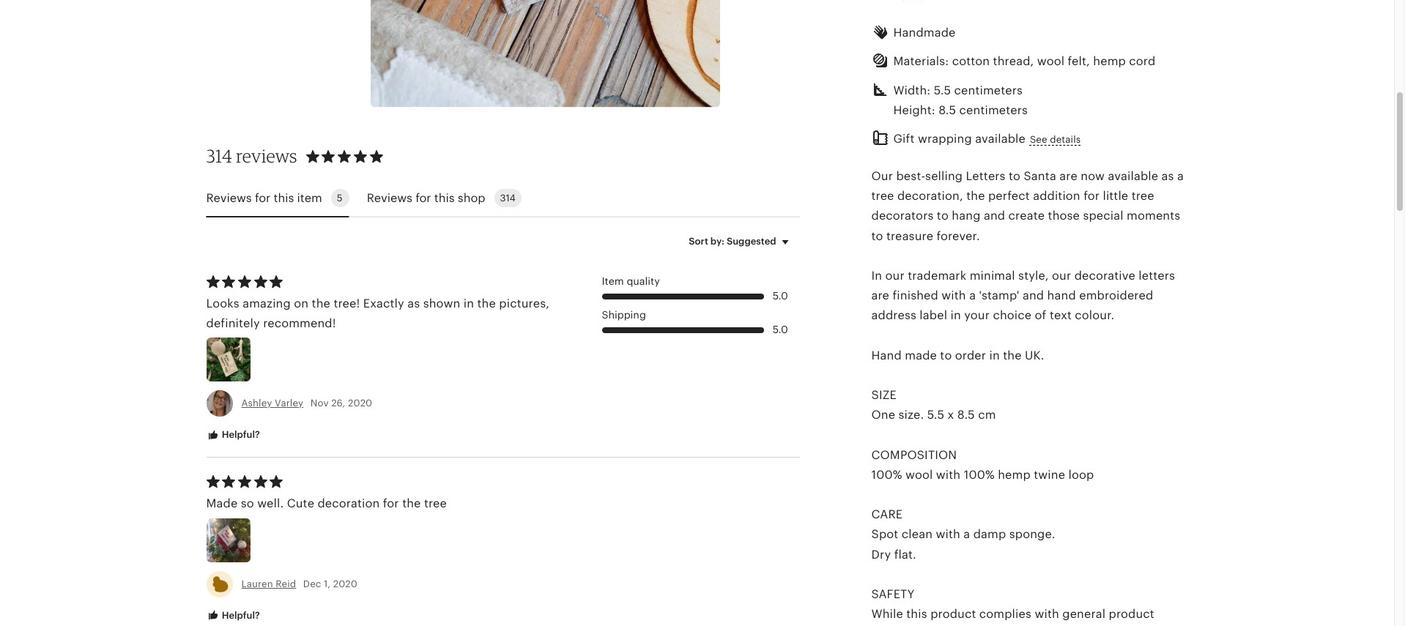 Task type: locate. For each thing, give the bounding box(es) containing it.
tree!
[[334, 297, 360, 311]]

1 100% from the left
[[872, 468, 903, 482]]

hemp right felt, on the right top
[[1094, 54, 1127, 68]]

2 helpful? from the top
[[220, 610, 260, 621]]

felt,
[[1068, 54, 1091, 68]]

width: 5.5 centimeters height: 8.5 centimeters
[[894, 83, 1028, 117]]

1 our from the left
[[886, 269, 905, 283]]

1 horizontal spatial as
[[1162, 169, 1175, 183]]

this left shop
[[434, 191, 455, 205]]

314 for 314 reviews
[[206, 145, 232, 167]]

sort
[[689, 236, 709, 247]]

0 horizontal spatial and
[[984, 209, 1006, 223]]

by:
[[711, 236, 725, 247]]

reviews for this shop
[[367, 191, 486, 205]]

for down reviews
[[255, 191, 271, 205]]

ashley
[[242, 398, 272, 409]]

0 horizontal spatial 100%
[[872, 468, 903, 482]]

1 vertical spatial 8.5
[[958, 409, 975, 422]]

0 vertical spatial 314
[[206, 145, 232, 167]]

product left complies
[[931, 608, 977, 622]]

0 vertical spatial hemp
[[1094, 54, 1127, 68]]

are down the in
[[872, 289, 890, 303]]

for inside our best-selling letters to santa are now available as a tree decoration, the perfect addition for little tree decorators to hang and create those special moments to treasure forever.
[[1084, 189, 1100, 203]]

a up moments
[[1178, 169, 1184, 183]]

and down perfect
[[984, 209, 1006, 223]]

0 horizontal spatial 314
[[206, 145, 232, 167]]

dec
[[303, 579, 321, 590]]

wool inside composition 100% wool with 100% hemp twine loop
[[906, 468, 933, 482]]

1 helpful? from the top
[[220, 430, 260, 441]]

reid
[[276, 579, 296, 590]]

a up your
[[970, 289, 976, 303]]

this
[[274, 191, 294, 205], [434, 191, 455, 205], [907, 608, 928, 622]]

moments
[[1127, 209, 1181, 223]]

1 horizontal spatial and
[[1023, 289, 1045, 303]]

wool
[[1038, 54, 1065, 68], [906, 468, 933, 482]]

314 left reviews
[[206, 145, 232, 167]]

2 vertical spatial a
[[964, 528, 971, 542]]

0 horizontal spatial wool
[[906, 468, 933, 482]]

and
[[984, 209, 1006, 223], [1023, 289, 1045, 303]]

safety
[[872, 588, 915, 602]]

view details of this review photo by lauren reid image
[[206, 519, 250, 563]]

0 vertical spatial 2020
[[348, 398, 372, 409]]

0 horizontal spatial product
[[931, 608, 977, 622]]

recommend!
[[263, 317, 336, 331]]

1 vertical spatial 2020
[[333, 579, 358, 590]]

1 vertical spatial a
[[970, 289, 976, 303]]

product right general
[[1109, 608, 1155, 622]]

to up perfect
[[1009, 169, 1021, 183]]

100% down composition
[[872, 468, 903, 482]]

1 horizontal spatial reviews
[[367, 191, 413, 205]]

to down decorators in the right top of the page
[[872, 229, 884, 243]]

a left damp
[[964, 528, 971, 542]]

gift wrapping available see details
[[894, 132, 1081, 146]]

those
[[1049, 209, 1080, 223]]

spot
[[872, 528, 899, 542]]

0 horizontal spatial are
[[872, 289, 890, 303]]

with right clean
[[936, 528, 961, 542]]

to
[[1009, 169, 1021, 183], [937, 209, 949, 223], [872, 229, 884, 243], [941, 349, 952, 363]]

care spot clean with a damp sponge. dry flat.
[[872, 508, 1056, 562]]

2 product from the left
[[1109, 608, 1155, 622]]

available
[[976, 132, 1026, 146], [1109, 169, 1159, 183]]

1 horizontal spatial 100%
[[964, 468, 995, 482]]

helpful? down lauren
[[220, 610, 260, 621]]

0 horizontal spatial hemp
[[998, 468, 1031, 482]]

8.5
[[939, 103, 957, 117], [958, 409, 975, 422]]

made
[[905, 349, 937, 363]]

'stamp'
[[980, 289, 1020, 303]]

tab list containing reviews for this item
[[206, 181, 800, 218]]

0 vertical spatial helpful?
[[220, 430, 260, 441]]

this right while on the right bottom
[[907, 608, 928, 622]]

nov
[[311, 398, 329, 409]]

in our trademark minimal style, our decorative letters are finished with a 'stamp' and hand embroidered address label in your choice of text colour.
[[872, 269, 1176, 323]]

are inside in our trademark minimal style, our decorative letters are finished with a 'stamp' and hand embroidered address label in your choice of text colour.
[[872, 289, 890, 303]]

with inside the safety while this product complies with general product
[[1035, 608, 1060, 622]]

this left item
[[274, 191, 294, 205]]

8.5 inside size one size. 5.5 x 8.5 cm
[[958, 409, 975, 422]]

helpful? button down lauren
[[195, 603, 271, 627]]

on
[[294, 297, 309, 311]]

our right the in
[[886, 269, 905, 283]]

0 horizontal spatial in
[[464, 297, 474, 311]]

wool down composition
[[906, 468, 933, 482]]

5.0 for shipping
[[773, 324, 788, 335]]

0 vertical spatial and
[[984, 209, 1006, 223]]

sort by: suggested
[[689, 236, 777, 247]]

a
[[1178, 169, 1184, 183], [970, 289, 976, 303], [964, 528, 971, 542]]

1 vertical spatial available
[[1109, 169, 1159, 183]]

314 inside tab list
[[500, 193, 516, 204]]

1 helpful? button from the top
[[195, 422, 271, 449]]

1 reviews from the left
[[206, 191, 252, 205]]

and inside in our trademark minimal style, our decorative letters are finished with a 'stamp' and hand embroidered address label in your choice of text colour.
[[1023, 289, 1045, 303]]

so
[[241, 497, 254, 511]]

tab list
[[206, 181, 800, 218]]

helpful? button for made so well. cute decoration for the tree
[[195, 603, 271, 627]]

0 vertical spatial 5.5
[[934, 83, 952, 97]]

26,
[[331, 398, 346, 409]]

as inside our best-selling letters to santa are now available as a tree decoration, the perfect addition for little tree decorators to hang and create those special moments to treasure forever.
[[1162, 169, 1175, 183]]

314
[[206, 145, 232, 167], [500, 193, 516, 204]]

1 horizontal spatial in
[[951, 309, 962, 323]]

2020 right 26,
[[348, 398, 372, 409]]

hemp left twine at the right bottom
[[998, 468, 1031, 482]]

item quality
[[602, 276, 660, 288]]

0 vertical spatial are
[[1060, 169, 1078, 183]]

1 horizontal spatial this
[[434, 191, 455, 205]]

looks
[[206, 297, 240, 311]]

in left your
[[951, 309, 962, 323]]

the up hang
[[967, 189, 986, 203]]

in inside in our trademark minimal style, our decorative letters are finished with a 'stamp' and hand embroidered address label in your choice of text colour.
[[951, 309, 962, 323]]

our up the hand
[[1053, 269, 1072, 283]]

made so well. cute decoration for the tree
[[206, 497, 447, 511]]

colour.
[[1076, 309, 1115, 323]]

1 horizontal spatial 314
[[500, 193, 516, 204]]

addition
[[1034, 189, 1081, 203]]

a inside care spot clean with a damp sponge. dry flat.
[[964, 528, 971, 542]]

helpful? button down ashley
[[195, 422, 271, 449]]

0 vertical spatial 8.5
[[939, 103, 957, 117]]

available left see
[[976, 132, 1026, 146]]

and inside our best-selling letters to santa are now available as a tree decoration, the perfect addition for little tree decorators to hang and create those special moments to treasure forever.
[[984, 209, 1006, 223]]

5.5 left x at the bottom of the page
[[928, 409, 945, 422]]

reviews down 314 reviews
[[206, 191, 252, 205]]

1 vertical spatial helpful? button
[[195, 603, 271, 627]]

0 horizontal spatial reviews
[[206, 191, 252, 205]]

0 horizontal spatial this
[[274, 191, 294, 205]]

1 horizontal spatial our
[[1053, 269, 1072, 283]]

centimeters down cotton
[[955, 83, 1023, 97]]

cute
[[287, 497, 314, 511]]

0 vertical spatial centimeters
[[955, 83, 1023, 97]]

2 100% from the left
[[964, 468, 995, 482]]

1 vertical spatial centimeters
[[960, 103, 1028, 117]]

helpful?
[[220, 430, 260, 441], [220, 610, 260, 621]]

suggested
[[727, 236, 777, 247]]

1 horizontal spatial hemp
[[1094, 54, 1127, 68]]

with down composition
[[937, 468, 961, 482]]

0 horizontal spatial as
[[408, 297, 420, 311]]

as left shown
[[408, 297, 420, 311]]

8.5 up wrapping
[[939, 103, 957, 117]]

2 helpful? button from the top
[[195, 603, 271, 627]]

2 5.0 from the top
[[773, 324, 788, 335]]

with inside care spot clean with a damp sponge. dry flat.
[[936, 528, 961, 542]]

1 horizontal spatial 8.5
[[958, 409, 975, 422]]

5.5 right width:
[[934, 83, 952, 97]]

are up the addition
[[1060, 169, 1078, 183]]

reviews
[[206, 191, 252, 205], [367, 191, 413, 205]]

helpful? down ashley
[[220, 430, 260, 441]]

looks amazing on the tree! exactly as shown in the pictures, definitely recommend!
[[206, 297, 550, 331]]

with
[[942, 289, 967, 303], [937, 468, 961, 482], [936, 528, 961, 542], [1035, 608, 1060, 622]]

0 vertical spatial helpful? button
[[195, 422, 271, 449]]

reviews right 5 in the top of the page
[[367, 191, 413, 205]]

0 vertical spatial a
[[1178, 169, 1184, 183]]

trademark
[[908, 269, 967, 283]]

centimeters up gift wrapping available see details
[[960, 103, 1028, 117]]

for right the decoration in the bottom of the page
[[383, 497, 399, 511]]

lauren
[[242, 579, 273, 590]]

0 vertical spatial as
[[1162, 169, 1175, 183]]

helpful? for made so well. cute decoration for the tree
[[220, 610, 260, 621]]

2 horizontal spatial tree
[[1132, 189, 1155, 203]]

care
[[872, 508, 903, 522]]

314 for 314
[[500, 193, 516, 204]]

0 vertical spatial 5.0
[[773, 290, 788, 302]]

1 horizontal spatial wool
[[1038, 54, 1065, 68]]

wool left felt, on the right top
[[1038, 54, 1065, 68]]

0 horizontal spatial our
[[886, 269, 905, 283]]

address
[[872, 309, 917, 323]]

thread,
[[994, 54, 1035, 68]]

in inside looks amazing on the tree! exactly as shown in the pictures, definitely recommend!
[[464, 297, 474, 311]]

1 vertical spatial 5.0
[[773, 324, 788, 335]]

in right "order"
[[990, 349, 1000, 363]]

0 vertical spatial wool
[[1038, 54, 1065, 68]]

lauren reid dec 1, 2020
[[242, 579, 358, 590]]

2 reviews from the left
[[367, 191, 413, 205]]

1 vertical spatial wool
[[906, 468, 933, 482]]

hemp inside composition 100% wool with 100% hemp twine loop
[[998, 468, 1031, 482]]

centimeters
[[955, 83, 1023, 97], [960, 103, 1028, 117]]

1 vertical spatial are
[[872, 289, 890, 303]]

for left shop
[[416, 191, 431, 205]]

1 vertical spatial hemp
[[998, 468, 1031, 482]]

composition
[[872, 448, 957, 462]]

0 horizontal spatial tree
[[424, 497, 447, 511]]

1 vertical spatial helpful?
[[220, 610, 260, 621]]

in right shown
[[464, 297, 474, 311]]

helpful? button for looks amazing on the tree! exactly as shown in the pictures, definitely recommend!
[[195, 422, 271, 449]]

2020 right "1,"
[[333, 579, 358, 590]]

as up moments
[[1162, 169, 1175, 183]]

1 vertical spatial and
[[1023, 289, 1045, 303]]

well.
[[257, 497, 284, 511]]

5.5
[[934, 83, 952, 97], [928, 409, 945, 422]]

for
[[1084, 189, 1100, 203], [255, 191, 271, 205], [416, 191, 431, 205], [383, 497, 399, 511]]

1 vertical spatial 314
[[500, 193, 516, 204]]

0 horizontal spatial available
[[976, 132, 1026, 146]]

hemp
[[1094, 54, 1127, 68], [998, 468, 1031, 482]]

1 horizontal spatial available
[[1109, 169, 1159, 183]]

2020
[[348, 398, 372, 409], [333, 579, 358, 590]]

1 vertical spatial 5.5
[[928, 409, 945, 422]]

the right on
[[312, 297, 331, 311]]

are
[[1060, 169, 1078, 183], [872, 289, 890, 303]]

1 horizontal spatial product
[[1109, 608, 1155, 622]]

reviews for reviews for this shop
[[367, 191, 413, 205]]

1 5.0 from the top
[[773, 290, 788, 302]]

hand
[[1048, 289, 1077, 303]]

314 right shop
[[500, 193, 516, 204]]

8.5 right x at the bottom of the page
[[958, 409, 975, 422]]

tree
[[872, 189, 895, 203], [1132, 189, 1155, 203], [424, 497, 447, 511]]

100% down cm
[[964, 468, 995, 482]]

size
[[872, 389, 897, 403]]

0 horizontal spatial 8.5
[[939, 103, 957, 117]]

with down trademark
[[942, 289, 967, 303]]

with left general
[[1035, 608, 1060, 622]]

1 vertical spatial as
[[408, 297, 420, 311]]

this inside the safety while this product complies with general product
[[907, 608, 928, 622]]

available up little
[[1109, 169, 1159, 183]]

2 horizontal spatial this
[[907, 608, 928, 622]]

and down the style,
[[1023, 289, 1045, 303]]

100%
[[872, 468, 903, 482], [964, 468, 995, 482]]

ashley varley link
[[242, 398, 304, 409]]

available inside our best-selling letters to santa are now available as a tree decoration, the perfect addition for little tree decorators to hang and create those special moments to treasure forever.
[[1109, 169, 1159, 183]]

in
[[464, 297, 474, 311], [951, 309, 962, 323], [990, 349, 1000, 363]]

hang
[[952, 209, 981, 223]]

item
[[297, 191, 322, 205]]

for down now
[[1084, 189, 1100, 203]]

1 horizontal spatial are
[[1060, 169, 1078, 183]]

size.
[[899, 409, 924, 422]]



Task type: vqa. For each thing, say whether or not it's contained in the screenshot.
how
no



Task type: describe. For each thing, give the bounding box(es) containing it.
the right the decoration in the bottom of the page
[[402, 497, 421, 511]]

exactly
[[363, 297, 404, 311]]

handmade
[[894, 26, 956, 40]]

letters
[[1139, 269, 1176, 283]]

perfect
[[989, 189, 1030, 203]]

shipping
[[602, 309, 646, 321]]

decoration
[[318, 497, 380, 511]]

wrapping
[[918, 132, 972, 146]]

2 our from the left
[[1053, 269, 1072, 283]]

now
[[1081, 169, 1105, 183]]

while
[[872, 608, 904, 622]]

minimal
[[970, 269, 1016, 283]]

safety while this product complies with general product
[[872, 588, 1155, 627]]

the left uk.
[[1004, 349, 1022, 363]]

1,
[[324, 579, 331, 590]]

finished
[[893, 289, 939, 303]]

width:
[[894, 83, 931, 97]]

cord
[[1130, 54, 1156, 68]]

x
[[948, 409, 955, 422]]

see details link
[[1030, 133, 1081, 147]]

of
[[1035, 309, 1047, 323]]

a inside our best-selling letters to santa are now available as a tree decoration, the perfect addition for little tree decorators to hang and create those special moments to treasure forever.
[[1178, 169, 1184, 183]]

definitely
[[206, 317, 260, 331]]

details
[[1051, 134, 1081, 145]]

the left the pictures, at left
[[478, 297, 496, 311]]

to left hang
[[937, 209, 949, 223]]

this for shop
[[434, 191, 455, 205]]

1 horizontal spatial tree
[[872, 189, 895, 203]]

our best-selling letters to santa are now available as a tree decoration, the perfect addition for little tree decorators to hang and create those special moments to treasure forever.
[[872, 169, 1184, 243]]

lauren reid link
[[242, 579, 296, 590]]

your
[[965, 309, 990, 323]]

choice
[[993, 309, 1032, 323]]

materials:
[[894, 54, 949, 68]]

height:
[[894, 103, 936, 117]]

best-
[[897, 169, 926, 183]]

santa
[[1024, 169, 1057, 183]]

twine
[[1034, 468, 1066, 482]]

cotton
[[953, 54, 990, 68]]

with inside composition 100% wool with 100% hemp twine loop
[[937, 468, 961, 482]]

flat.
[[895, 548, 917, 562]]

complies
[[980, 608, 1032, 622]]

embroidered
[[1080, 289, 1154, 303]]

decorative
[[1075, 269, 1136, 283]]

item
[[602, 276, 624, 288]]

hand made to order in the uk.
[[872, 349, 1045, 363]]

8.5 inside 'width: 5.5 centimeters height: 8.5 centimeters'
[[939, 103, 957, 117]]

sponge.
[[1010, 528, 1056, 542]]

sort by: suggested button
[[678, 227, 805, 257]]

1 product from the left
[[931, 608, 977, 622]]

forever.
[[937, 229, 981, 243]]

amazing
[[243, 297, 291, 311]]

2 horizontal spatial in
[[990, 349, 1000, 363]]

quality
[[627, 276, 660, 288]]

this for item
[[274, 191, 294, 205]]

2020 for decoration
[[333, 579, 358, 590]]

reviews
[[236, 145, 297, 167]]

the inside our best-selling letters to santa are now available as a tree decoration, the perfect addition for little tree decorators to hang and create those special moments to treasure forever.
[[967, 189, 986, 203]]

ashley varley nov 26, 2020
[[242, 398, 372, 409]]

see
[[1030, 134, 1048, 145]]

shown
[[423, 297, 461, 311]]

reviews for reviews for this item
[[206, 191, 252, 205]]

size one size. 5.5 x 8.5 cm
[[872, 389, 997, 422]]

2020 for tree!
[[348, 398, 372, 409]]

5.0 for item quality
[[773, 290, 788, 302]]

one
[[872, 409, 896, 422]]

314 reviews
[[206, 145, 297, 167]]

text
[[1050, 309, 1072, 323]]

create
[[1009, 209, 1045, 223]]

hemp for cord
[[1094, 54, 1127, 68]]

5.5 inside 'width: 5.5 centimeters height: 8.5 centimeters'
[[934, 83, 952, 97]]

in
[[872, 269, 883, 283]]

hemp for twine
[[998, 468, 1031, 482]]

letters
[[966, 169, 1006, 183]]

made
[[206, 497, 238, 511]]

as inside looks amazing on the tree! exactly as shown in the pictures, definitely recommend!
[[408, 297, 420, 311]]

selling
[[926, 169, 963, 183]]

style,
[[1019, 269, 1049, 283]]

pictures,
[[499, 297, 550, 311]]

our
[[872, 169, 894, 183]]

0 vertical spatial available
[[976, 132, 1026, 146]]

are inside our best-selling letters to santa are now available as a tree decoration, the perfect addition for little tree decorators to hang and create those special moments to treasure forever.
[[1060, 169, 1078, 183]]

5.5 inside size one size. 5.5 x 8.5 cm
[[928, 409, 945, 422]]

reviews for this item
[[206, 191, 322, 205]]

a inside in our trademark minimal style, our decorative letters are finished with a 'stamp' and hand embroidered address label in your choice of text colour.
[[970, 289, 976, 303]]

varley
[[275, 398, 304, 409]]

composition 100% wool with 100% hemp twine loop
[[872, 448, 1095, 482]]

to left "order"
[[941, 349, 952, 363]]

with inside in our trademark minimal style, our decorative letters are finished with a 'stamp' and hand embroidered address label in your choice of text colour.
[[942, 289, 967, 303]]

hand
[[872, 349, 902, 363]]

little
[[1103, 189, 1129, 203]]

decoration,
[[898, 189, 964, 203]]

helpful? for looks amazing on the tree! exactly as shown in the pictures, definitely recommend!
[[220, 430, 260, 441]]

damp
[[974, 528, 1007, 542]]

this for product
[[907, 608, 928, 622]]

label
[[920, 309, 948, 323]]

gift
[[894, 132, 915, 146]]

clean
[[902, 528, 933, 542]]

view details of this review photo by ashley varley image
[[206, 338, 250, 382]]



